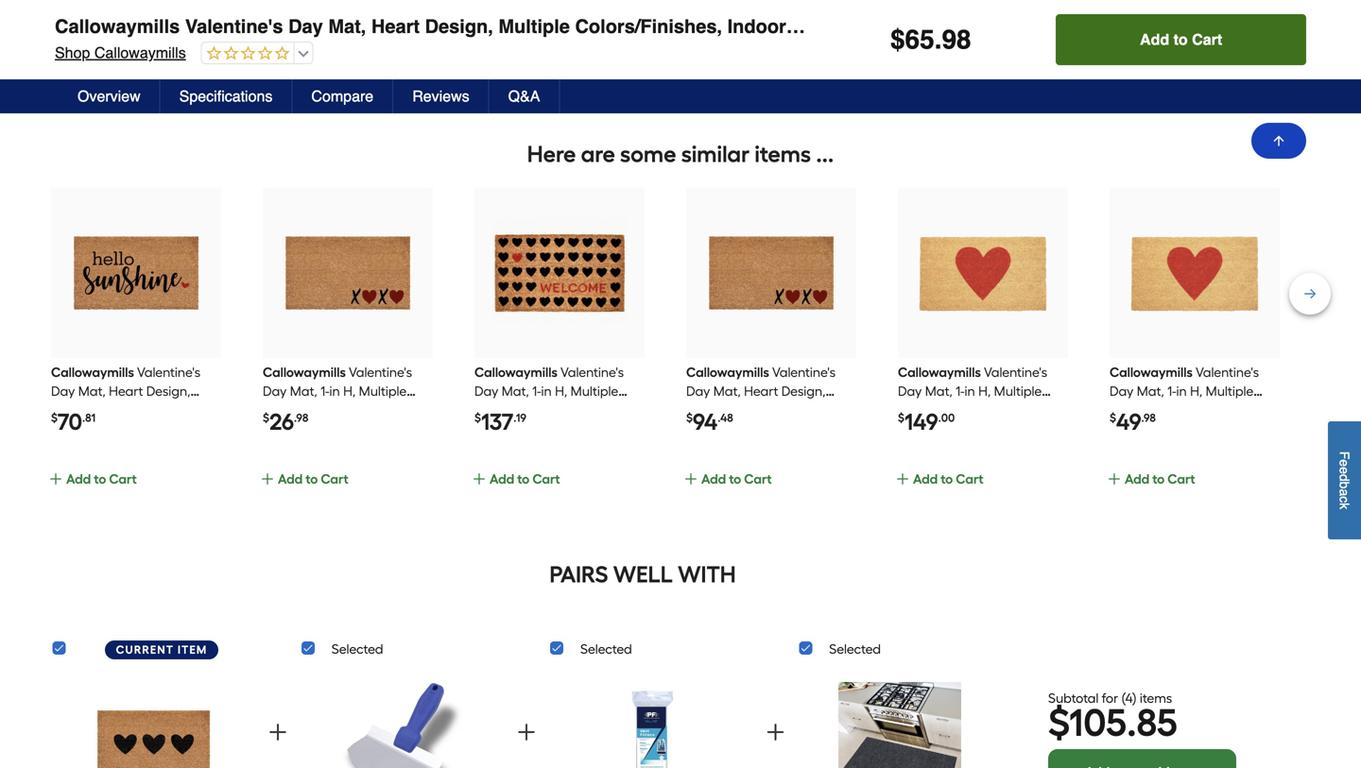 Task type: vqa. For each thing, say whether or not it's contained in the screenshot.


Task type: locate. For each thing, give the bounding box(es) containing it.
add inside 26 list item
[[278, 471, 303, 487]]

to inside 137 list item
[[517, 471, 530, 487]]

3 selected from the left
[[830, 642, 881, 658]]

callowaymills valentine's day mat, 1-in h, multiple colors/finishes, indoor or outdoor use, heart design image inside 149 list item
[[915, 205, 1051, 341]]

add to cart link down .48
[[684, 469, 853, 511]]

plus image for 94
[[684, 472, 699, 487]]

to for 49
[[1153, 471, 1165, 487]]

1 add to cart link from the left
[[48, 469, 217, 511]]

items
[[755, 140, 811, 168], [1140, 691, 1173, 707]]

e up b
[[1338, 467, 1353, 474]]

2 callowaymills link from the left
[[475, 365, 636, 437]]

design, inside 94 "list item"
[[782, 383, 826, 400]]

callowaymills valentine's day mat, heart design, multiple colors/finishes, indoor or outdoor use image inside 94 "list item"
[[704, 205, 840, 341]]

callowaymills up .81
[[51, 365, 134, 381]]

2 callowaymills valentine's day mat, 1-in h, multiple colors/finishes, indoor or outdoor use, heart design image from the left
[[492, 205, 628, 341]]

94
[[693, 409, 718, 436]]

add to cart link for 70
[[48, 469, 217, 511]]

cart inside 70 list item
[[109, 471, 137, 487]]

0 horizontal spatial .98
[[294, 411, 309, 425]]

f
[[1338, 452, 1353, 460]]

0 horizontal spatial #
[[79, 36, 86, 51]]

1 horizontal spatial #
[[189, 36, 196, 51]]

day right 109923048
[[288, 16, 323, 37]]

day inside 94 "list item"
[[686, 383, 710, 400]]

1 vertical spatial items
[[1140, 691, 1173, 707]]

callowaymills down |
[[89, 60, 180, 78]]

$ inside $ 70 .81
[[51, 411, 58, 425]]

callowaymills valentine's day mat, heart design, multiple colors/finishes, indoor or outdoor use image
[[68, 205, 204, 341], [704, 205, 840, 341], [92, 675, 215, 769]]

add to cart for 94
[[702, 471, 772, 487]]

valentine's day mat, heart design, multiple colors/finishes, indoor or outdoor use
[[51, 365, 201, 437], [686, 365, 836, 437]]

add to cart for 70
[[66, 471, 137, 487]]

callowaymills inside 49 list item
[[1110, 365, 1193, 381]]

plus image inside 94 "list item"
[[684, 472, 699, 487]]

70 list item
[[48, 188, 221, 511]]

callowaymills up the $ 49 .98 at the bottom of page
[[1110, 365, 1193, 381]]

callowaymills
[[49, 8, 174, 30], [55, 16, 180, 37], [94, 44, 186, 61], [89, 60, 180, 78], [51, 365, 134, 381], [263, 365, 346, 381], [475, 365, 558, 381], [686, 365, 770, 381], [898, 365, 981, 381], [1110, 365, 1193, 381]]

add to cart inside 26 list item
[[278, 471, 349, 487]]

4 callowaymills valentine's day mat, 1-in h, multiple colors/finishes, indoor or outdoor use, heart design image from the left
[[1127, 205, 1263, 341]]

f e e d b a c k
[[1338, 452, 1353, 510]]

compare
[[311, 87, 374, 105]]

add to cart inside 70 list item
[[66, 471, 137, 487]]

$ inside $ 149 .00
[[898, 411, 905, 425]]

to inside 70 list item
[[94, 471, 106, 487]]

selected down pairs
[[581, 642, 632, 658]]

colors/finishes,
[[570, 8, 717, 30], [575, 16, 723, 37], [102, 402, 196, 418], [737, 402, 831, 418]]

49 list item
[[1107, 188, 1280, 511]]

valentine's day mat, heart design, multiple colors/finishes, indoor or outdoor use inside 70 list item
[[51, 365, 201, 437]]

to inside 94 "list item"
[[729, 471, 742, 487]]

149 list item
[[895, 188, 1069, 511]]

0 horizontal spatial selected
[[332, 642, 383, 658]]

.19
[[514, 411, 527, 425]]

marshalltown 5-gallon blue metal bucket scoop image
[[341, 675, 464, 769]]

multiple
[[493, 8, 564, 30], [499, 16, 570, 37], [51, 402, 99, 418], [686, 402, 734, 418]]

add to cart inside 137 list item
[[490, 471, 560, 487]]

2 valentine's day mat, heart design, multiple colors/finishes, indoor or outdoor use from the left
[[686, 365, 836, 437]]

ottomanson 2-ft x 5-ft black rectangular indoor or outdoor decorative utility mat image
[[839, 675, 962, 769]]

add to cart for 26
[[278, 471, 349, 487]]

.98 inside $ 26 .98
[[294, 411, 309, 425]]

callowaymills inside callowaymills valentine's day mat, heart design, multiple colors/finishes, indoor or outdoor use item # 4843399 | model # 109923048
[[49, 8, 174, 30]]

or inside 94 "list item"
[[729, 421, 741, 437]]

|
[[141, 36, 145, 51]]

design, inside 70 list item
[[146, 383, 191, 400]]

add to cart inside 149 list item
[[913, 471, 984, 487]]

$ 94 .48
[[686, 409, 733, 436]]

$ 65 . 98
[[891, 25, 972, 55]]

$ for 149
[[898, 411, 905, 425]]

some
[[620, 140, 677, 168]]

selected
[[332, 642, 383, 658], [581, 642, 632, 658], [830, 642, 881, 658]]

callowaymills valentine's day mat, 1-in h, multiple colors/finishes, indoor or outdoor use, heart design image inside 26 list item
[[280, 205, 416, 341]]

shop callowaymills for zero stars image under 109923048
[[49, 60, 180, 78]]

to inside 49 list item
[[1153, 471, 1165, 487]]

1 callowaymills valentine's day mat, 1-in h, multiple colors/finishes, indoor or outdoor use, heart design image from the left
[[280, 205, 416, 341]]

callowaymills up the .00
[[898, 365, 981, 381]]

add inside 137 list item
[[490, 471, 515, 487]]

2 horizontal spatial plus image
[[895, 472, 911, 487]]

shop callowaymills up the overview in the left of the page
[[55, 44, 186, 61]]

add to cart
[[1140, 31, 1223, 48], [66, 471, 137, 487], [278, 471, 349, 487], [490, 471, 560, 487], [702, 471, 772, 487], [913, 471, 984, 487], [1125, 471, 1196, 487]]

3 callowaymills valentine's day mat, 1-in h, multiple colors/finishes, indoor or outdoor use, heart design image from the left
[[915, 205, 1051, 341]]

to
[[1174, 31, 1188, 48], [94, 471, 106, 487], [306, 471, 318, 487], [517, 471, 530, 487], [729, 471, 742, 487], [941, 471, 953, 487], [1153, 471, 1165, 487]]

to inside 26 list item
[[306, 471, 318, 487]]

item
[[178, 643, 208, 657]]

callowaymills link inside 26 list item
[[263, 365, 424, 437]]

callowaymills valentine's day mat, 1-in h, multiple colors/finishes, indoor or outdoor use, heart design image for 137
[[492, 205, 628, 341]]

105
[[1070, 701, 1127, 746]]

plus image inside 49 list item
[[1107, 472, 1122, 487]]

shop callowaymills down 4843399
[[49, 60, 180, 78]]

add to cart link down .81
[[48, 469, 217, 511]]

$ for 137
[[475, 411, 481, 425]]

use inside callowaymills valentine's day mat, heart design, multiple colors/finishes, indoor or outdoor use item # 4843399 | model # 109923048
[[890, 8, 925, 30]]

cart inside button
[[1193, 31, 1223, 48]]

0 horizontal spatial valentine's day mat, heart design, multiple colors/finishes, indoor or outdoor use
[[51, 365, 201, 437]]

add to cart link inside 70 list item
[[48, 469, 217, 511]]

callowaymills valentine's day mat, 1-in h, multiple colors/finishes, indoor or outdoor use, heart design image inside 49 list item
[[1127, 205, 1263, 341]]

e up d
[[1338, 460, 1353, 467]]

$ inside $ 26 .98
[[263, 411, 269, 425]]

day
[[283, 8, 318, 30], [288, 16, 323, 37], [51, 383, 75, 400], [686, 383, 710, 400]]

reviews
[[412, 87, 470, 105]]

overview button
[[59, 79, 160, 113]]

here are some similar items ... heading
[[49, 135, 1313, 173]]

$ for 49
[[1110, 411, 1117, 425]]

items left ...
[[755, 140, 811, 168]]

.98 for 49
[[1142, 411, 1156, 425]]

add to cart link inside 94 "list item"
[[684, 469, 853, 511]]

zero stars image
[[202, 45, 290, 63], [196, 61, 284, 78]]

add for 49
[[1125, 471, 1150, 487]]

add to cart link down $ 26 .98
[[260, 469, 429, 511]]

.98 inside the $ 49 .98
[[1142, 411, 1156, 425]]

selected for marshalltown 5-gallon blue metal bucket scoop image
[[332, 642, 383, 658]]

d
[[1338, 474, 1353, 482]]

plus image inside 137 list item
[[472, 472, 487, 487]]

add inside 94 "list item"
[[702, 471, 726, 487]]

1 selected from the left
[[332, 642, 383, 658]]

colors/finishes, inside 94 "list item"
[[737, 402, 831, 418]]

1 horizontal spatial valentine's day mat, heart design, multiple colors/finishes, indoor or outdoor use
[[686, 365, 836, 437]]

use inside 94 "list item"
[[798, 421, 821, 437]]

callowaymills valentine's day mat, 1-in h, multiple colors/finishes, indoor or outdoor use, heart design image for 26
[[280, 205, 416, 341]]

day inside 70 list item
[[51, 383, 75, 400]]

$
[[891, 25, 905, 55], [51, 411, 58, 425], [263, 411, 269, 425], [475, 411, 481, 425], [686, 411, 693, 425], [898, 411, 905, 425], [1110, 411, 1117, 425], [1049, 701, 1070, 746]]

callowaymills up overview button
[[94, 44, 186, 61]]

items right )
[[1140, 691, 1173, 707]]

callowaymills valentine's day mat, 1-in h, multiple colors/finishes, indoor or outdoor use, heart design image inside 137 list item
[[492, 205, 628, 341]]

callowaymills up .48
[[686, 365, 770, 381]]

to inside 149 list item
[[941, 471, 953, 487]]

day up '70'
[[51, 383, 75, 400]]

0 horizontal spatial items
[[755, 140, 811, 168]]

cart for 49
[[1168, 471, 1196, 487]]

plus image for 137
[[472, 472, 487, 487]]

add to cart link for 49
[[1107, 469, 1277, 511]]

1 horizontal spatial .98
[[1142, 411, 1156, 425]]

plus image inside 26 list item
[[260, 472, 275, 487]]

5 add to cart link from the left
[[895, 469, 1065, 511]]

1 horizontal spatial items
[[1140, 691, 1173, 707]]

1 # from the left
[[79, 36, 86, 51]]

selected up 'ottomanson 2-ft x 5-ft black rectangular indoor or outdoor decorative utility mat' image
[[830, 642, 881, 658]]

$ inside $ 94 .48
[[686, 411, 693, 425]]

1 horizontal spatial plus image
[[764, 722, 787, 744]]

add inside 149 list item
[[913, 471, 938, 487]]

use
[[890, 8, 925, 30], [896, 16, 931, 37], [163, 421, 185, 437], [798, 421, 821, 437]]

or
[[786, 8, 805, 30], [792, 16, 811, 37], [93, 421, 106, 437], [729, 421, 741, 437]]

add to cart link down .19 on the bottom left
[[472, 469, 641, 511]]

add to cart inside 94 "list item"
[[702, 471, 772, 487]]

$ for 70
[[51, 411, 58, 425]]

$ 26 .98
[[263, 409, 309, 436]]

3 add to cart link from the left
[[472, 469, 641, 511]]

add to cart link down the $ 49 .98 at the bottom of page
[[1107, 469, 1277, 511]]

design, inside callowaymills valentine's day mat, heart design, multiple colors/finishes, indoor or outdoor use item # 4843399 | model # 109923048
[[419, 8, 488, 30]]

cart inside 149 list item
[[956, 471, 984, 487]]

add inside 49 list item
[[1125, 471, 1150, 487]]

# right item
[[79, 36, 86, 51]]

4 add to cart link from the left
[[684, 469, 853, 511]]

callowaymills up $ 26 .98
[[263, 365, 346, 381]]

heart
[[366, 8, 414, 30], [372, 16, 420, 37], [109, 383, 143, 400], [744, 383, 779, 400]]

callowaymills up 4843399
[[49, 8, 174, 30]]

add to cart link for 137
[[472, 469, 641, 511]]

# right the model
[[189, 36, 196, 51]]

plus image
[[48, 472, 63, 487], [260, 472, 275, 487], [472, 472, 487, 487], [684, 472, 699, 487], [1107, 472, 1122, 487], [516, 722, 538, 744]]

.98
[[294, 411, 309, 425], [1142, 411, 1156, 425]]

heart outline image
[[328, 58, 351, 80]]

add to cart inside 49 list item
[[1125, 471, 1196, 487]]

item
[[49, 36, 75, 51]]

selected up marshalltown 5-gallon blue metal bucket scoop image
[[332, 642, 383, 658]]

.00
[[939, 411, 955, 425]]

callowaymills inside 26 list item
[[263, 365, 346, 381]]

callowaymills valentine's day mat, heart design, multiple colors/finishes, indoor or outdoor use
[[55, 16, 931, 37]]

valentine's
[[180, 8, 278, 30], [185, 16, 283, 37], [137, 365, 201, 381], [773, 365, 836, 381]]

plus image
[[895, 472, 911, 487], [267, 722, 289, 744], [764, 722, 787, 744]]

callowaymills valentine's day mat, 1-in h, multiple colors/finishes, indoor or outdoor use, heart design image for 49
[[1127, 205, 1263, 341]]

$ inside the $ 49 .98
[[1110, 411, 1117, 425]]

1 .98 from the left
[[294, 411, 309, 425]]

callowaymills link inside 149 list item
[[898, 365, 1059, 437]]

add to cart link
[[48, 469, 217, 511], [260, 469, 429, 511], [472, 469, 641, 511], [684, 469, 853, 511], [895, 469, 1065, 511], [1107, 469, 1277, 511]]

cart inside 94 "list item"
[[744, 471, 772, 487]]

valentine's inside 70 list item
[[137, 365, 201, 381]]

mat,
[[323, 8, 361, 30], [328, 16, 366, 37], [78, 383, 106, 400], [714, 383, 741, 400]]

outdoor inside 70 list item
[[109, 421, 160, 437]]

$ inside $ 137 .19
[[475, 411, 481, 425]]

2 add to cart link from the left
[[260, 469, 429, 511]]

2 horizontal spatial selected
[[830, 642, 881, 658]]

callowaymills valentine's day mat, heart design, multiple colors/finishes, indoor or outdoor use image inside 70 list item
[[68, 205, 204, 341]]

cart inside 137 list item
[[533, 471, 560, 487]]

cart inside 49 list item
[[1168, 471, 1196, 487]]

cart for 94
[[744, 471, 772, 487]]

callowaymills link
[[263, 365, 424, 437], [475, 365, 636, 437], [898, 365, 1059, 437], [1110, 365, 1271, 437]]

compare button
[[293, 79, 394, 113]]

callowaymills link inside 49 list item
[[1110, 365, 1271, 437]]

2 selected from the left
[[581, 642, 632, 658]]

0 horizontal spatial plus image
[[267, 722, 289, 744]]

add for 70
[[66, 471, 91, 487]]

outdoor
[[810, 8, 885, 30], [816, 16, 891, 37], [109, 421, 160, 437], [744, 421, 795, 437]]

4843399
[[86, 36, 138, 51]]

callowaymills link for 137
[[475, 365, 636, 437]]

1 valentine's day mat, heart design, multiple colors/finishes, indoor or outdoor use from the left
[[51, 365, 201, 437]]

$ for 94
[[686, 411, 693, 425]]

valentine's day mat, heart design, multiple colors/finishes, indoor or outdoor use inside 94 "list item"
[[686, 365, 836, 437]]

0 vertical spatial items
[[755, 140, 811, 168]]

plus image for 26
[[260, 472, 275, 487]]

3 callowaymills link from the left
[[898, 365, 1059, 437]]

or inside 70 list item
[[93, 421, 106, 437]]

4 callowaymills link from the left
[[1110, 365, 1271, 437]]

add to cart link down the .00
[[895, 469, 1065, 511]]

callowaymills up .19 on the bottom left
[[475, 365, 558, 381]]

add for 94
[[702, 471, 726, 487]]

2 .98 from the left
[[1142, 411, 1156, 425]]

add
[[1140, 31, 1170, 48], [66, 471, 91, 487], [278, 471, 303, 487], [490, 471, 515, 487], [702, 471, 726, 487], [913, 471, 938, 487], [1125, 471, 1150, 487]]

zero stars image down 109923048
[[196, 61, 284, 78]]

indoor
[[722, 8, 781, 30], [728, 16, 787, 37], [51, 421, 90, 437], [686, 421, 725, 437]]

design,
[[419, 8, 488, 30], [425, 16, 493, 37], [146, 383, 191, 400], [782, 383, 826, 400]]

1 horizontal spatial selected
[[581, 642, 632, 658]]

shop
[[55, 44, 90, 61], [49, 60, 85, 78]]

e
[[1338, 460, 1353, 467], [1338, 467, 1353, 474]]

day up the 94 on the right
[[686, 383, 710, 400]]

heart inside callowaymills valentine's day mat, heart design, multiple colors/finishes, indoor or outdoor use item # 4843399 | model # 109923048
[[366, 8, 414, 30]]

selected for 'ottomanson 2-ft x 5-ft black rectangular indoor or outdoor decorative utility mat' image
[[830, 642, 881, 658]]

65
[[905, 25, 935, 55]]

$ for 26
[[263, 411, 269, 425]]

#
[[79, 36, 86, 51], [189, 36, 196, 51]]

to for 94
[[729, 471, 742, 487]]

shop down item
[[49, 60, 85, 78]]

add inside 70 list item
[[66, 471, 91, 487]]

1 callowaymills link from the left
[[263, 365, 424, 437]]

shop callowaymills
[[55, 44, 186, 61], [49, 60, 180, 78]]

cart inside 26 list item
[[321, 471, 349, 487]]

well
[[613, 561, 673, 589]]

multiple inside 94 "list item"
[[686, 402, 734, 418]]

shop callowaymills for zero stars image on top of specifications
[[55, 44, 186, 61]]

callowaymills inside 137 list item
[[475, 365, 558, 381]]

plus image inside 70 list item
[[48, 472, 63, 487]]

cart
[[1193, 31, 1223, 48], [109, 471, 137, 487], [321, 471, 349, 487], [533, 471, 560, 487], [744, 471, 772, 487], [956, 471, 984, 487], [1168, 471, 1196, 487]]

heart inside 70 list item
[[109, 383, 143, 400]]

indoor inside 94 "list item"
[[686, 421, 725, 437]]

add to cart link for 149
[[895, 469, 1065, 511]]

cart for 149
[[956, 471, 984, 487]]

$ for 65
[[891, 25, 905, 55]]

callowaymills valentine's day mat, 1-in h, multiple colors/finishes, indoor or outdoor use, heart design image
[[280, 205, 416, 341], [492, 205, 628, 341], [915, 205, 1051, 341], [1127, 205, 1263, 341]]

callowaymills link inside 137 list item
[[475, 365, 636, 437]]

day up compare
[[283, 8, 318, 30]]

6 add to cart link from the left
[[1107, 469, 1277, 511]]

to for 149
[[941, 471, 953, 487]]



Task type: describe. For each thing, give the bounding box(es) containing it.
q&a
[[508, 87, 540, 105]]

49
[[1117, 409, 1142, 436]]

use inside 70 list item
[[163, 421, 185, 437]]

to inside button
[[1174, 31, 1188, 48]]

outdoor inside callowaymills valentine's day mat, heart design, multiple colors/finishes, indoor or outdoor use item # 4843399 | model # 109923048
[[810, 8, 885, 30]]

subtotal for ( 4 ) items $ 105 .85
[[1049, 691, 1178, 746]]

plus image for selected
[[764, 722, 787, 744]]

2 e from the top
[[1338, 467, 1353, 474]]

similar
[[681, 140, 750, 168]]

multiple inside 70 list item
[[51, 402, 99, 418]]

.98 for 26
[[294, 411, 309, 425]]

1 e from the top
[[1338, 460, 1353, 467]]

heart inside 94 "list item"
[[744, 383, 779, 400]]

colors/finishes, inside 70 list item
[[102, 402, 196, 418]]

items inside heading
[[755, 140, 811, 168]]

here are some similar items ...
[[527, 140, 834, 168]]

.85
[[1127, 701, 1178, 746]]

q&a button
[[490, 79, 560, 113]]

overview
[[78, 87, 141, 105]]

add to cart inside button
[[1140, 31, 1223, 48]]

2 # from the left
[[189, 36, 196, 51]]

.
[[935, 25, 942, 55]]

colors/finishes, inside callowaymills valentine's day mat, heart design, multiple colors/finishes, indoor or outdoor use item # 4843399 | model # 109923048
[[570, 8, 717, 30]]

specifications button
[[160, 79, 293, 113]]

callowaymills inside 94 "list item"
[[686, 365, 770, 381]]

current item
[[116, 643, 208, 657]]

mat, inside 94 "list item"
[[714, 383, 741, 400]]

a
[[1338, 489, 1353, 497]]

are
[[581, 140, 615, 168]]

valentine's day mat, heart design, multiple colors/finishes, indoor or outdoor use for 94
[[686, 365, 836, 437]]

subtotal
[[1049, 691, 1099, 707]]

indoor inside 70 list item
[[51, 421, 90, 437]]

(
[[1122, 691, 1126, 707]]

current
[[116, 643, 174, 657]]

.81
[[82, 411, 96, 425]]

98
[[942, 25, 972, 55]]

)
[[1133, 691, 1137, 707]]

.48
[[718, 411, 733, 425]]

$ 137 .19
[[475, 409, 527, 436]]

cart for 26
[[321, 471, 349, 487]]

selected for "purafilter white register vent filter - pack of 12, trimmable for standard size vents 4-in x 12-in and under, helps trap dirt, dust, smoke, and pollen" image
[[581, 642, 632, 658]]

plus image for 49
[[1107, 472, 1122, 487]]

b
[[1338, 482, 1353, 489]]

valentine's day mat, heart design, multiple colors/finishes, indoor or outdoor use for 70
[[51, 365, 201, 437]]

arrow up image
[[1272, 133, 1287, 148]]

plus image for 70
[[48, 472, 63, 487]]

purafilter white register vent filter - pack of 12, trimmable for standard size vents 4-in x 12-in and under, helps trap dirt, dust, smoke, and pollen image
[[590, 675, 713, 769]]

callowaymills inside 149 list item
[[898, 365, 981, 381]]

to for 137
[[517, 471, 530, 487]]

$ 149 .00
[[898, 409, 955, 436]]

...
[[816, 140, 834, 168]]

callowaymills valentine's day mat, heart design, multiple colors/finishes, indoor or outdoor use image for 70
[[68, 205, 204, 341]]

add to cart for 137
[[490, 471, 560, 487]]

137 list item
[[472, 188, 645, 511]]

or inside callowaymills valentine's day mat, heart design, multiple colors/finishes, indoor or outdoor use item # 4843399 | model # 109923048
[[786, 8, 805, 30]]

$ 70 .81
[[51, 409, 96, 436]]

$ inside 'subtotal for ( 4 ) items $ 105 .85'
[[1049, 701, 1070, 746]]

callowaymills valentine's day mat, heart design, multiple colors/finishes, indoor or outdoor use item # 4843399 | model # 109923048
[[49, 8, 925, 51]]

callowaymills valentine's day mat, heart design, multiple colors/finishes, indoor or outdoor use image for 94
[[704, 205, 840, 341]]

4
[[1126, 691, 1133, 707]]

valentine's inside 94 "list item"
[[773, 365, 836, 381]]

specifications
[[179, 87, 273, 105]]

callowaymills up the overview in the left of the page
[[55, 16, 180, 37]]

with
[[678, 561, 736, 589]]

day inside callowaymills valentine's day mat, heart design, multiple colors/finishes, indoor or outdoor use item # 4843399 | model # 109923048
[[283, 8, 318, 30]]

pairs well with
[[550, 561, 736, 589]]

indoor inside callowaymills valentine's day mat, heart design, multiple colors/finishes, indoor or outdoor use item # 4843399 | model # 109923048
[[722, 8, 781, 30]]

cart for 70
[[109, 471, 137, 487]]

reviews button
[[394, 79, 490, 113]]

k
[[1338, 503, 1353, 510]]

add inside add to cart button
[[1140, 31, 1170, 48]]

26 list item
[[260, 188, 433, 511]]

plus image inside 149 list item
[[895, 472, 911, 487]]

model
[[149, 36, 185, 51]]

149
[[905, 409, 939, 436]]

add to cart link for 94
[[684, 469, 853, 511]]

callowaymills link for 26
[[263, 365, 424, 437]]

$ 49 .98
[[1110, 409, 1156, 436]]

mat, inside 70 list item
[[78, 383, 106, 400]]

callowaymills inside 70 list item
[[51, 365, 134, 381]]

items inside 'subtotal for ( 4 ) items $ 105 .85'
[[1140, 691, 1173, 707]]

pairs
[[550, 561, 608, 589]]

item number 4 8 4 3 3 9 9 and model number 1 0 9 9 2 3 0 4 8 element
[[49, 34, 1313, 53]]

multiple inside callowaymills valentine's day mat, heart design, multiple colors/finishes, indoor or outdoor use item # 4843399 | model # 109923048
[[493, 8, 564, 30]]

here
[[527, 140, 576, 168]]

callowaymills valentine's day mat, 1-in h, multiple colors/finishes, indoor or outdoor use, heart design image for 149
[[915, 205, 1051, 341]]

outdoor inside 94 "list item"
[[744, 421, 795, 437]]

add for 26
[[278, 471, 303, 487]]

to for 70
[[94, 471, 106, 487]]

137
[[481, 409, 514, 436]]

mat, inside callowaymills valentine's day mat, heart design, multiple colors/finishes, indoor or outdoor use item # 4843399 | model # 109923048
[[323, 8, 361, 30]]

shop up the overview in the left of the page
[[55, 44, 90, 61]]

add to cart for 49
[[1125, 471, 1196, 487]]

add to cart for 149
[[913, 471, 984, 487]]

zero stars image up specifications
[[202, 45, 290, 63]]

c
[[1338, 497, 1353, 503]]

f e e d b a c k button
[[1329, 422, 1362, 540]]

plus image for current item
[[267, 722, 289, 744]]

add to cart link for 26
[[260, 469, 429, 511]]

callowaymills link for 149
[[898, 365, 1059, 437]]

to for 26
[[306, 471, 318, 487]]

109923048
[[196, 36, 263, 51]]

add to cart button
[[1056, 14, 1307, 65]]

70
[[58, 409, 82, 436]]

valentine's inside callowaymills valentine's day mat, heart design, multiple colors/finishes, indoor or outdoor use item # 4843399 | model # 109923048
[[180, 8, 278, 30]]

add for 137
[[490, 471, 515, 487]]

add for 149
[[913, 471, 938, 487]]

better together heading
[[49, 560, 1237, 590]]

94 list item
[[684, 188, 857, 511]]

cart for 137
[[533, 471, 560, 487]]

26
[[269, 409, 294, 436]]

for
[[1102, 691, 1119, 707]]

callowaymills link for 49
[[1110, 365, 1271, 437]]



